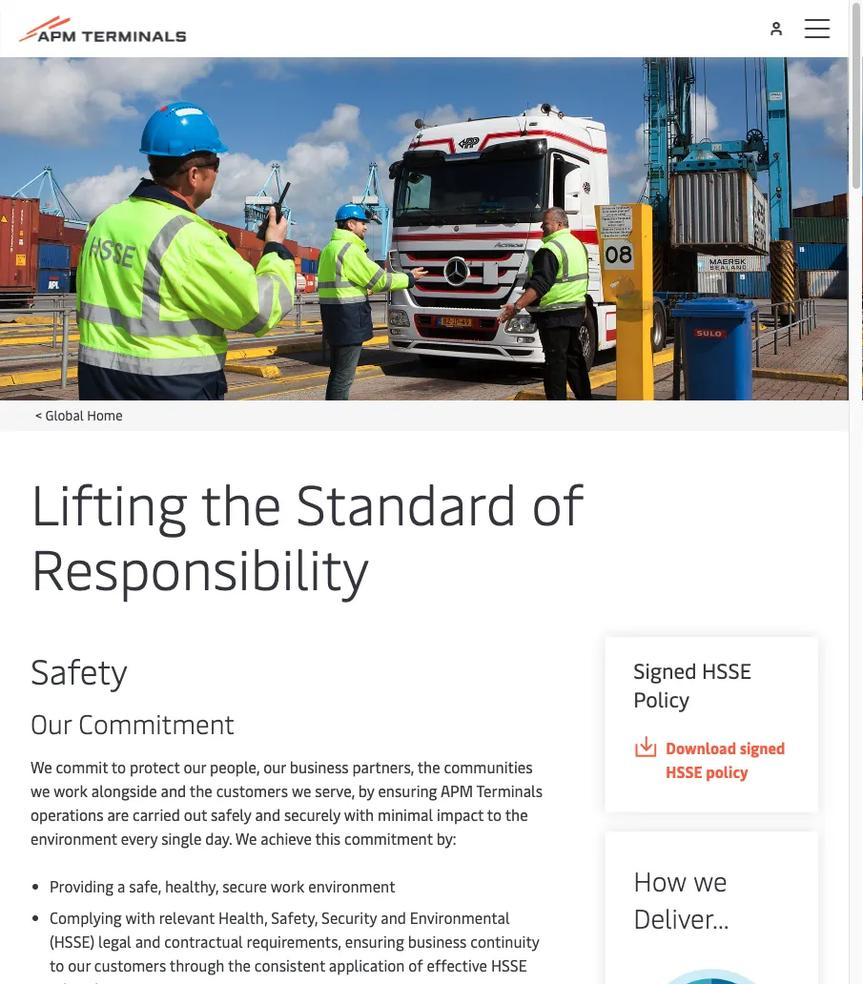 Task type: vqa. For each thing, say whether or not it's contained in the screenshot.
Arrival Time associated with 1st the Departure Time button from the left
no



Task type: locate. For each thing, give the bounding box(es) containing it.
1 vertical spatial work
[[271, 876, 305, 896]]

business up effective
[[408, 931, 467, 952]]

commit
[[56, 757, 108, 777]]

with down serve, by
[[344, 804, 374, 825]]

0 horizontal spatial to
[[50, 955, 64, 976]]

1 horizontal spatial with
[[344, 804, 374, 825]]

1 horizontal spatial to
[[111, 757, 126, 777]]

deliver...
[[633, 899, 729, 935]]

business
[[290, 757, 349, 777], [408, 931, 467, 952]]

1 horizontal spatial we
[[235, 828, 257, 849]]

apm
[[441, 781, 473, 801]]

we up deliver...
[[693, 862, 727, 898]]

1 vertical spatial hsse
[[666, 761, 703, 782]]

we up securely on the bottom of the page
[[292, 781, 311, 801]]

work up the operations
[[54, 781, 88, 801]]

our up related at the left bottom of the page
[[68, 955, 91, 976]]

2 horizontal spatial we
[[693, 862, 727, 898]]

work
[[54, 781, 88, 801], [271, 876, 305, 896]]

1 vertical spatial with
[[125, 907, 155, 928]]

1 horizontal spatial of
[[531, 464, 584, 539]]

to
[[111, 757, 126, 777], [487, 804, 502, 825], [50, 955, 64, 976]]

2 horizontal spatial to
[[487, 804, 502, 825]]

0 horizontal spatial of
[[408, 955, 423, 976]]

our inside complying with relevant health, safety, security and environmental (hsse) legal and contractual requirements, ensuring business continuity to our customers through the consistent application of effective hsse related processes
[[68, 955, 91, 976]]

we
[[31, 781, 50, 801], [292, 781, 311, 801], [693, 862, 727, 898]]

1 horizontal spatial business
[[408, 931, 467, 952]]

0 vertical spatial ensuring
[[378, 781, 437, 801]]

lifting the standard of responsibility
[[31, 464, 584, 604]]

1 horizontal spatial work
[[271, 876, 305, 896]]

hsse image
[[633, 963, 790, 984]]

work inside 'we commit to protect our people, our business partners, the communities we work alongside and the customers we serve, by ensuring apm terminals operations are carried out safely and securely with minimal impact to the environment every single day. we achieve this commitment by:'
[[54, 781, 88, 801]]

our commitment
[[31, 704, 235, 740]]

business inside complying with relevant health, safety, security and environmental (hsse) legal and contractual requirements, ensuring business continuity to our customers through the consistent application of effective hsse related processes
[[408, 931, 467, 952]]

0 vertical spatial we
[[31, 757, 52, 777]]

ensuring inside 'we commit to protect our people, our business partners, the communities we work alongside and the customers we serve, by ensuring apm terminals operations are carried out safely and securely with minimal impact to the environment every single day. we achieve this commitment by:'
[[378, 781, 437, 801]]

to inside complying with relevant health, safety, security and environmental (hsse) legal and contractual requirements, ensuring business continuity to our customers through the consistent application of effective hsse related processes
[[50, 955, 64, 976]]

policy
[[706, 761, 748, 782]]

carried
[[133, 804, 180, 825]]

1 vertical spatial to
[[487, 804, 502, 825]]

health,
[[218, 907, 267, 928]]

how we deliver...
[[633, 862, 729, 935]]

healthy,
[[165, 876, 219, 896]]

0 horizontal spatial with
[[125, 907, 155, 928]]

0 vertical spatial work
[[54, 781, 88, 801]]

0 horizontal spatial business
[[290, 757, 349, 777]]

hsse right 'signed'
[[702, 656, 751, 684]]

1 vertical spatial business
[[408, 931, 467, 952]]

ensuring up application
[[345, 931, 404, 952]]

0 horizontal spatial work
[[54, 781, 88, 801]]

customers through
[[94, 955, 224, 976]]

0 vertical spatial business
[[290, 757, 349, 777]]

safety
[[31, 647, 127, 693]]

application
[[329, 955, 405, 976]]

to up alongside
[[111, 757, 126, 777]]

2 vertical spatial to
[[50, 955, 64, 976]]

0 vertical spatial of
[[531, 464, 584, 539]]

providing
[[50, 876, 114, 896]]

impact
[[437, 804, 484, 825]]

minimal
[[378, 804, 433, 825]]

the
[[201, 464, 282, 539], [417, 757, 440, 777], [190, 781, 212, 801], [505, 804, 528, 825], [228, 955, 251, 976]]

hsse
[[702, 656, 751, 684], [666, 761, 703, 782], [491, 955, 527, 976]]

customers
[[216, 781, 288, 801]]

to down terminals
[[487, 804, 502, 825]]

signed hsse policy
[[633, 656, 751, 713]]

policy
[[633, 685, 690, 713]]

responsibility
[[31, 529, 369, 604]]

global
[[45, 405, 84, 423]]

2 vertical spatial hsse
[[491, 955, 527, 976]]

complying with relevant health, safety, security and environmental (hsse) legal and contractual requirements, ensuring business continuity to our customers through the consistent application of effective hsse related processes
[[50, 907, 539, 984]]

1 vertical spatial ensuring
[[345, 931, 404, 952]]

ensuring
[[378, 781, 437, 801], [345, 931, 404, 952]]

work up safety,
[[271, 876, 305, 896]]

complying
[[50, 907, 122, 928]]

our
[[183, 757, 206, 777], [263, 757, 286, 777], [68, 955, 91, 976]]

relevant
[[159, 907, 215, 928]]

with inside complying with relevant health, safety, security and environmental (hsse) legal and contractual requirements, ensuring business continuity to our customers through the consistent application of effective hsse related processes
[[125, 907, 155, 928]]

we right day.
[[235, 828, 257, 849]]

we left commit
[[31, 757, 52, 777]]

0 horizontal spatial we
[[31, 781, 50, 801]]

0 vertical spatial hsse
[[702, 656, 751, 684]]

our up customers
[[263, 757, 286, 777]]

hsse down "continuity"
[[491, 955, 527, 976]]

this
[[315, 828, 341, 849]]

with
[[344, 804, 374, 825], [125, 907, 155, 928]]

of
[[531, 464, 584, 539], [408, 955, 423, 976]]

of inside complying with relevant health, safety, security and environmental (hsse) legal and contractual requirements, ensuring business continuity to our customers through the consistent application of effective hsse related processes
[[408, 955, 423, 976]]

home
[[87, 405, 123, 423]]

business up serve, by
[[290, 757, 349, 777]]

we up the operations
[[31, 781, 50, 801]]

contractual
[[164, 931, 243, 952]]

1 vertical spatial we
[[235, 828, 257, 849]]

serve, by
[[315, 781, 374, 801]]

our left people, at bottom
[[183, 757, 206, 777]]

(hsse)
[[50, 931, 95, 952]]

ensuring up minimal
[[378, 781, 437, 801]]

we
[[31, 757, 52, 777], [235, 828, 257, 849]]

partners,
[[352, 757, 414, 777]]

securely
[[284, 804, 340, 825]]

and
[[161, 781, 186, 801], [255, 804, 280, 825], [381, 907, 406, 928], [135, 931, 161, 952]]

we inside how we deliver...
[[693, 862, 727, 898]]

global home link
[[45, 405, 123, 423]]

security
[[321, 907, 377, 928]]

to up related at the left bottom of the page
[[50, 955, 64, 976]]

single
[[161, 828, 202, 849]]

hsse down the download
[[666, 761, 703, 782]]

0 vertical spatial with
[[344, 804, 374, 825]]

operations
[[31, 804, 103, 825]]

with down safe,
[[125, 907, 155, 928]]

1 horizontal spatial our
[[183, 757, 206, 777]]

1 vertical spatial of
[[408, 955, 423, 976]]

0 horizontal spatial our
[[68, 955, 91, 976]]

commitment
[[78, 704, 235, 740]]



Task type: describe. For each thing, give the bounding box(es) containing it.
requirements,
[[247, 931, 341, 952]]

consistent
[[254, 955, 325, 976]]

signed
[[633, 656, 697, 684]]

< global home
[[35, 405, 123, 423]]

hsse inside "download signed hsse policy"
[[666, 761, 703, 782]]

environmental
[[410, 907, 510, 928]]

day.
[[205, 828, 232, 849]]

download
[[666, 738, 736, 758]]

out
[[184, 804, 207, 825]]

how
[[633, 862, 687, 898]]

with inside 'we commit to protect our people, our business partners, the communities we work alongside and the customers we serve, by ensuring apm terminals operations are carried out safely and securely with minimal impact to the environment every single day. we achieve this commitment by:'
[[344, 804, 374, 825]]

environment every
[[31, 828, 158, 849]]

environment
[[308, 876, 395, 896]]

the inside lifting the standard of responsibility
[[201, 464, 282, 539]]

standard
[[296, 464, 517, 539]]

hsse inside signed hsse policy
[[702, 656, 751, 684]]

legal
[[98, 931, 131, 952]]

safety2 image
[[0, 57, 849, 401]]

business inside 'we commit to protect our people, our business partners, the communities we work alongside and the customers we serve, by ensuring apm terminals operations are carried out safely and securely with minimal impact to the environment every single day. we achieve this commitment by:'
[[290, 757, 349, 777]]

protect
[[130, 757, 180, 777]]

the inside complying with relevant health, safety, security and environmental (hsse) legal and contractual requirements, ensuring business continuity to our customers through the consistent application of effective hsse related processes
[[228, 955, 251, 976]]

signed
[[740, 738, 785, 758]]

are
[[107, 804, 129, 825]]

commitment
[[344, 828, 433, 849]]

achieve
[[261, 828, 312, 849]]

people,
[[210, 757, 260, 777]]

terminals
[[476, 781, 543, 801]]

and up carried
[[161, 781, 186, 801]]

and up customers through at left bottom
[[135, 931, 161, 952]]

safety,
[[271, 907, 318, 928]]

a
[[117, 876, 125, 896]]

lifting
[[31, 464, 188, 539]]

communities
[[444, 757, 533, 777]]

safe,
[[129, 876, 161, 896]]

secure
[[222, 876, 267, 896]]

and down customers
[[255, 804, 280, 825]]

effective
[[427, 955, 487, 976]]

of inside lifting the standard of responsibility
[[531, 464, 584, 539]]

ensuring inside complying with relevant health, safety, security and environmental (hsse) legal and contractual requirements, ensuring business continuity to our customers through the consistent application of effective hsse related processes
[[345, 931, 404, 952]]

our
[[31, 704, 72, 740]]

we commit to protect our people, our business partners, the communities we work alongside and the customers we serve, by ensuring apm terminals operations are carried out safely and securely with minimal impact to the environment every single day. we achieve this commitment by:
[[31, 757, 543, 849]]

processes
[[102, 979, 169, 984]]

continuity
[[470, 931, 539, 952]]

<
[[35, 405, 42, 423]]

1 horizontal spatial we
[[292, 781, 311, 801]]

related
[[50, 979, 98, 984]]

providing a safe, healthy, secure work environment
[[50, 876, 399, 896]]

2 horizontal spatial our
[[263, 757, 286, 777]]

by:
[[436, 828, 456, 849]]

alongside
[[91, 781, 157, 801]]

hsse inside complying with relevant health, safety, security and environmental (hsse) legal and contractual requirements, ensuring business continuity to our customers through the consistent application of effective hsse related processes
[[491, 955, 527, 976]]

and right security
[[381, 907, 406, 928]]

0 horizontal spatial we
[[31, 757, 52, 777]]

safely
[[211, 804, 251, 825]]

0 vertical spatial to
[[111, 757, 126, 777]]

download signed hsse policy link
[[633, 736, 790, 784]]

download signed hsse policy
[[666, 738, 785, 782]]



